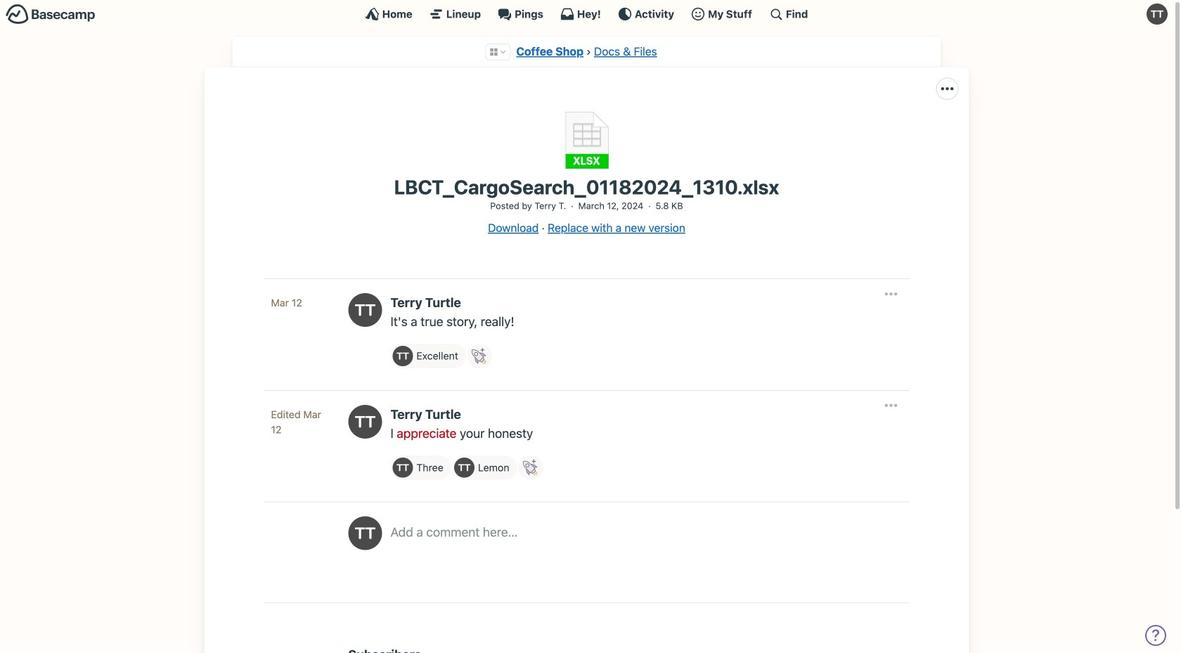 Task type: vqa. For each thing, say whether or not it's contained in the screenshot.
Terry Turtle icon within the Terry T. boosted the comment with 'Lemon' element
no



Task type: describe. For each thing, give the bounding box(es) containing it.
terry turtle image inside "terry t. boosted the comment with 'three'" element
[[393, 458, 413, 478]]

keyboard shortcut: ⌘ + / image
[[769, 7, 783, 21]]

terry turtle image inside terry t. boosted the comment with 'excellent' element
[[393, 346, 413, 366]]

terry t. boosted the comment with 'excellent' element
[[391, 344, 466, 369]]

main element
[[0, 0, 1174, 27]]

switch accounts image
[[6, 4, 96, 25]]



Task type: locate. For each thing, give the bounding box(es) containing it.
terry turtle image inside "terry t. boosted the comment with 'lemon'" element
[[454, 458, 475, 478]]

mar 12 element
[[271, 297, 302, 309], [271, 409, 321, 436]]

1 vertical spatial mar 12 element
[[271, 409, 321, 436]]

mar 12 element for "terry t. boosted the comment with 'three'" element
[[271, 409, 321, 436]]

1 mar 12 element from the top
[[271, 297, 302, 309]]

mar 12 element for terry t. boosted the comment with 'excellent' element
[[271, 297, 302, 309]]

1 vertical spatial terry turtle image
[[349, 517, 382, 550]]

march 12, 2024 element
[[579, 200, 644, 211]]

terry turtle image
[[1147, 4, 1168, 25], [349, 293, 382, 327], [393, 346, 413, 366], [349, 405, 382, 439], [454, 458, 475, 478]]

terry t. boosted the comment with 'lemon' element
[[452, 456, 517, 480]]

0 horizontal spatial terry turtle image
[[349, 517, 382, 550]]

0 vertical spatial mar 12 element
[[271, 297, 302, 309]]

1 horizontal spatial terry turtle image
[[393, 458, 413, 478]]

0 vertical spatial terry turtle image
[[393, 458, 413, 478]]

terry turtle image
[[393, 458, 413, 478], [349, 517, 382, 550]]

terry t. boosted the comment with 'three' element
[[391, 456, 451, 480]]

2 mar 12 element from the top
[[271, 409, 321, 436]]



